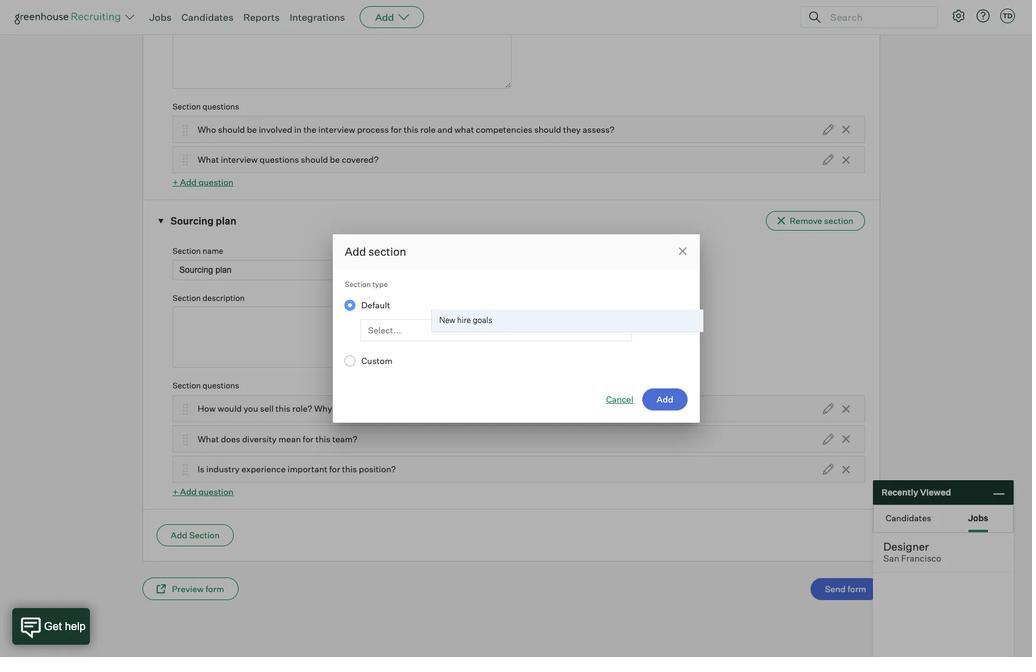 Task type: locate. For each thing, give the bounding box(es) containing it.
1 vertical spatial what
[[198, 434, 219, 444]]

process
[[357, 124, 389, 135]]

be left covered?
[[330, 155, 340, 165]]

integrations
[[290, 11, 345, 23]]

Section name text field
[[173, 0, 512, 1]]

question up plan
[[199, 177, 234, 188]]

competencies
[[476, 124, 533, 135]]

1 horizontal spatial jobs
[[969, 513, 989, 523]]

1 horizontal spatial section
[[825, 216, 854, 226]]

to
[[505, 404, 513, 414]]

0 vertical spatial edit image
[[824, 404, 835, 415]]

add section dialog
[[333, 235, 700, 423]]

1 horizontal spatial in
[[585, 404, 592, 414]]

add up the preview on the left of the page
[[171, 531, 187, 541]]

description for would
[[203, 293, 245, 303]]

1 vertical spatial + add question
[[173, 487, 234, 497]]

question down industry
[[199, 487, 234, 497]]

how
[[198, 404, 216, 414]]

interview
[[319, 124, 356, 135], [221, 155, 258, 165]]

1 section description from the top
[[173, 14, 245, 24]]

in
[[294, 124, 302, 135], [585, 404, 592, 414]]

come
[[515, 404, 537, 414]]

0 horizontal spatial form
[[206, 584, 224, 594]]

1 vertical spatial +
[[173, 487, 178, 497]]

1 would from the left
[[218, 404, 242, 414]]

role
[[421, 124, 436, 135]]

for right mean
[[303, 434, 314, 444]]

2 section questions from the top
[[173, 381, 239, 391]]

send form button
[[812, 579, 881, 601]]

section up the how
[[173, 381, 201, 391]]

edit image
[[824, 404, 835, 415], [824, 434, 835, 445]]

preview
[[172, 584, 204, 594]]

td button
[[999, 6, 1018, 26]]

this left team?
[[316, 434, 331, 444]]

0 vertical spatial +
[[173, 177, 178, 188]]

form right the preview on the left of the page
[[206, 584, 224, 594]]

section inside add section 'dialog'
[[345, 280, 371, 289]]

in left 'the'
[[294, 124, 302, 135]]

+ add question up sourcing plan
[[173, 177, 234, 188]]

section right jobs 'link'
[[173, 14, 201, 24]]

+ up "add section"
[[173, 487, 178, 497]]

should
[[218, 124, 245, 135], [535, 124, 562, 135], [301, 155, 328, 165]]

2 question from the top
[[199, 487, 234, 497]]

anyone
[[360, 404, 390, 414]]

2 section description text field from the top
[[173, 307, 512, 368]]

+ add question link
[[173, 177, 234, 188], [173, 487, 234, 497]]

1 + add question link from the top
[[173, 177, 234, 188]]

1 vertical spatial edit image
[[824, 434, 835, 445]]

0 vertical spatial section questions
[[173, 102, 239, 111]]

add inside button
[[657, 394, 674, 405]]

+ add question link up sourcing plan
[[173, 177, 234, 188]]

1 vertical spatial section description
[[173, 293, 245, 303]]

form inside button
[[206, 584, 224, 594]]

section for add section
[[369, 245, 407, 258]]

0 vertical spatial + add question link
[[173, 177, 234, 188]]

designer san francisco
[[884, 540, 942, 565]]

for right process on the left of page
[[391, 124, 402, 135]]

assess?
[[583, 124, 615, 135]]

form inside button
[[848, 584, 867, 594]]

edit image
[[824, 124, 835, 135], [824, 154, 835, 165], [824, 464, 835, 475]]

remove
[[790, 216, 823, 226]]

this left role
[[404, 124, 419, 135]]

Search text field
[[828, 8, 927, 26]]

should right who
[[218, 124, 245, 135]]

new
[[440, 315, 456, 325]]

question
[[199, 177, 234, 188], [199, 487, 234, 497]]

section
[[173, 14, 201, 24], [173, 102, 201, 111], [173, 246, 201, 256], [345, 280, 371, 289], [173, 293, 201, 303], [173, 381, 201, 391], [189, 531, 220, 541]]

what for what does diversity mean for this team?
[[198, 434, 219, 444]]

1 vertical spatial question
[[199, 487, 234, 497]]

questions for be
[[203, 102, 239, 111]]

hire
[[458, 315, 471, 325]]

section left type
[[345, 280, 371, 289]]

does
[[221, 434, 240, 444]]

plan
[[216, 215, 237, 227]]

section description text field down the section type
[[173, 307, 512, 368]]

+ add question
[[173, 177, 234, 188], [173, 487, 234, 497]]

description for should
[[203, 14, 245, 24]]

1 edit image from the top
[[824, 404, 835, 415]]

+ add question for what does diversity mean for this team?
[[173, 487, 234, 497]]

1 edit image from the top
[[824, 124, 835, 135]]

2 + add question link from the top
[[173, 487, 234, 497]]

2 + from the top
[[173, 487, 178, 497]]

what left does
[[198, 434, 219, 444]]

preview form
[[172, 584, 224, 594]]

2 description from the top
[[203, 293, 245, 303]]

description
[[203, 14, 245, 24], [203, 293, 245, 303]]

form for preview form
[[206, 584, 224, 594]]

0 vertical spatial questions
[[203, 102, 239, 111]]

0 horizontal spatial would
[[218, 404, 242, 414]]

2 section description from the top
[[173, 293, 245, 303]]

important
[[288, 464, 328, 475]]

questions up who
[[203, 102, 239, 111]]

add up "add section"
[[180, 487, 197, 497]]

section description
[[173, 14, 245, 24], [173, 293, 245, 303]]

should left they
[[535, 124, 562, 135]]

1 horizontal spatial be
[[330, 155, 340, 165]]

what does diversity mean for this team?
[[198, 434, 358, 444]]

jobs link
[[149, 11, 172, 23]]

type option group
[[338, 298, 685, 368]]

role? left why
[[293, 404, 313, 414]]

0 vertical spatial interview
[[319, 124, 356, 135]]

0 vertical spatial be
[[247, 124, 257, 135]]

2 + add question from the top
[[173, 487, 234, 497]]

1 vertical spatial section
[[369, 245, 407, 258]]

industry
[[206, 464, 240, 475]]

0 vertical spatial section description text field
[[173, 28, 512, 89]]

section left name
[[173, 246, 201, 256]]

sourcing plan
[[171, 215, 237, 227]]

1 description from the top
[[203, 14, 245, 24]]

2 would from the left
[[334, 404, 358, 414]]

1 section questions from the top
[[173, 102, 239, 111]]

would
[[218, 404, 242, 414], [334, 404, 358, 414]]

+ up the sourcing
[[173, 177, 178, 188]]

current
[[435, 404, 464, 414]]

form right send
[[848, 584, 867, 594]]

1 vertical spatial description
[[203, 293, 245, 303]]

edit image for is industry experience important for this position?
[[824, 464, 835, 475]]

question for does
[[199, 487, 234, 497]]

role? right the us
[[611, 404, 631, 414]]

1 + from the top
[[173, 177, 178, 188]]

section up the preview form
[[189, 531, 220, 541]]

2 form from the left
[[848, 584, 867, 594]]

2 what from the top
[[198, 434, 219, 444]]

add right cancel
[[657, 394, 674, 405]]

form
[[206, 584, 224, 594], [848, 584, 867, 594]]

2 edit image from the top
[[824, 434, 835, 445]]

0 horizontal spatial should
[[218, 124, 245, 135]]

3 edit image from the top
[[824, 464, 835, 475]]

0 vertical spatial jobs
[[149, 11, 172, 23]]

for right important
[[330, 464, 340, 475]]

1 form from the left
[[206, 584, 224, 594]]

1 horizontal spatial should
[[301, 155, 328, 165]]

1 vertical spatial be
[[330, 155, 340, 165]]

+ add question down 'is'
[[173, 487, 234, 497]]

section questions up who
[[173, 102, 239, 111]]

1 vertical spatial interview
[[221, 155, 258, 165]]

0 vertical spatial section
[[825, 216, 854, 226]]

section for remove section
[[825, 216, 854, 226]]

1 section description text field from the top
[[173, 28, 512, 89]]

add up section name text field
[[345, 245, 366, 258]]

1 horizontal spatial would
[[334, 404, 358, 414]]

be left involved
[[247, 124, 257, 135]]

questions
[[203, 102, 239, 111], [260, 155, 299, 165], [203, 381, 239, 391]]

section inside button
[[825, 216, 854, 226]]

1 vertical spatial section questions
[[173, 381, 239, 391]]

2 vertical spatial questions
[[203, 381, 239, 391]]

0 vertical spatial edit image
[[824, 124, 835, 135]]

questions up the how
[[203, 381, 239, 391]]

recently
[[882, 488, 919, 498]]

what down who
[[198, 155, 219, 165]]

section up type
[[369, 245, 407, 258]]

0 vertical spatial in
[[294, 124, 302, 135]]

2 edit image from the top
[[824, 154, 835, 165]]

1 vertical spatial edit image
[[824, 154, 835, 165]]

0 vertical spatial + add question
[[173, 177, 234, 188]]

Section description text field
[[173, 28, 512, 89], [173, 307, 512, 368]]

sell
[[260, 404, 274, 414]]

1 question from the top
[[199, 177, 234, 188]]

would left 'you'
[[218, 404, 242, 414]]

1 what from the top
[[198, 155, 219, 165]]

+ add question link for what does diversity mean for this team?
[[173, 487, 234, 497]]

jobs
[[149, 11, 172, 23], [969, 513, 989, 523]]

0 horizontal spatial role?
[[293, 404, 313, 414]]

1 horizontal spatial role?
[[611, 404, 631, 414]]

goals
[[473, 315, 493, 325]]

2 vertical spatial edit image
[[824, 464, 835, 475]]

sourcing
[[171, 215, 214, 227]]

preview form button
[[143, 578, 239, 601]]

questions down involved
[[260, 155, 299, 165]]

section
[[825, 216, 854, 226], [369, 245, 407, 258]]

should down 'the'
[[301, 155, 328, 165]]

cancel link
[[607, 394, 634, 406]]

name
[[203, 246, 224, 256]]

role?
[[293, 404, 313, 414], [611, 404, 631, 414]]

would right why
[[334, 404, 358, 414]]

what
[[198, 155, 219, 165], [198, 434, 219, 444]]

francisco
[[902, 554, 942, 565]]

section description text field for interview
[[173, 28, 512, 89]]

section description text field down integrations link
[[173, 28, 512, 89]]

1 vertical spatial section description text field
[[173, 307, 512, 368]]

1 + add question from the top
[[173, 177, 234, 188]]

questions for you
[[203, 381, 239, 391]]

in right the us
[[585, 404, 592, 414]]

section description right jobs 'link'
[[173, 14, 245, 24]]

add up the sourcing
[[180, 177, 197, 188]]

Section name text field
[[173, 260, 512, 280]]

section questions
[[173, 102, 239, 111], [173, 381, 239, 391]]

1 horizontal spatial form
[[848, 584, 867, 594]]

section inside 'dialog'
[[369, 245, 407, 258]]

add
[[375, 11, 394, 23], [180, 177, 197, 188], [345, 245, 366, 258], [657, 394, 674, 405], [180, 487, 197, 497], [171, 531, 187, 541]]

0 horizontal spatial section
[[369, 245, 407, 258]]

section questions up the how
[[173, 381, 239, 391]]

add down section name text box
[[375, 11, 394, 23]]

the
[[304, 124, 317, 135]]

question for interview
[[199, 177, 234, 188]]

0 vertical spatial description
[[203, 14, 245, 24]]

1 vertical spatial + add question link
[[173, 487, 234, 497]]

0 vertical spatial what
[[198, 155, 219, 165]]

0 vertical spatial question
[[199, 177, 234, 188]]

section description down name
[[173, 293, 245, 303]]

be
[[247, 124, 257, 135], [330, 155, 340, 165]]

section right remove
[[825, 216, 854, 226]]

0 vertical spatial section description
[[173, 14, 245, 24]]

+ add question link down 'is'
[[173, 487, 234, 497]]



Task type: vqa. For each thing, say whether or not it's contained in the screenshot.
the Section within the add section dialog
yes



Task type: describe. For each thing, give the bounding box(es) containing it.
new hire goals
[[440, 315, 493, 325]]

who should be involved in the interview process for this role and what competencies should they assess?
[[198, 124, 615, 135]]

is industry experience important for this position?
[[198, 464, 396, 475]]

+ for what interview questions should be covered?
[[173, 177, 178, 188]]

you
[[244, 404, 258, 414]]

+ add question link for what interview questions should be covered?
[[173, 177, 234, 188]]

experience
[[242, 464, 286, 475]]

+ for what does diversity mean for this team?
[[173, 487, 178, 497]]

send
[[826, 584, 846, 594]]

1 vertical spatial jobs
[[969, 513, 989, 523]]

section up who
[[173, 102, 201, 111]]

who
[[198, 124, 216, 135]]

cancel
[[607, 394, 634, 405]]

candidates
[[182, 11, 234, 23]]

covered?
[[342, 155, 379, 165]]

2 horizontal spatial should
[[535, 124, 562, 135]]

section questions for who should be involved in the interview process for this role and what competencies should they assess?
[[173, 102, 239, 111]]

us
[[573, 404, 583, 414]]

custom
[[362, 355, 393, 366]]

2 role? from the left
[[611, 404, 631, 414]]

type
[[373, 280, 388, 289]]

reports link
[[243, 11, 280, 23]]

section description for how
[[173, 293, 245, 303]]

viewed
[[921, 488, 952, 498]]

reports
[[243, 11, 280, 23]]

section inside add section "button"
[[189, 531, 220, 541]]

1 role? from the left
[[293, 404, 313, 414]]

leave
[[391, 404, 412, 414]]

candidates link
[[182, 11, 234, 23]]

position?
[[359, 464, 396, 475]]

+ add question for what interview questions should be covered?
[[173, 177, 234, 188]]

add section
[[171, 531, 220, 541]]

1 horizontal spatial interview
[[319, 124, 356, 135]]

greenhouse recruiting image
[[15, 10, 125, 24]]

1 vertical spatial questions
[[260, 155, 299, 165]]

section type
[[345, 280, 388, 289]]

their
[[414, 404, 433, 414]]

select...
[[368, 325, 402, 336]]

what for what interview questions should be covered?
[[198, 155, 219, 165]]

is
[[198, 464, 205, 475]]

0 horizontal spatial in
[[294, 124, 302, 135]]

add button
[[360, 6, 424, 28]]

0 horizontal spatial be
[[247, 124, 257, 135]]

default
[[362, 300, 391, 310]]

work
[[539, 404, 559, 414]]

1 vertical spatial in
[[585, 404, 592, 414]]

how would you sell this role? why would anyone leave their current company to come work for us in this role?
[[198, 404, 631, 414]]

edit image for how would you sell this role? why would anyone leave their current company to come work for us in this role?
[[824, 404, 835, 415]]

integrations link
[[290, 11, 345, 23]]

involved
[[259, 124, 293, 135]]

they
[[564, 124, 581, 135]]

for left the us
[[560, 404, 571, 414]]

remove section
[[790, 216, 854, 226]]

section name
[[173, 246, 224, 256]]

add inside "button"
[[171, 531, 187, 541]]

mean
[[279, 434, 301, 444]]

what interview questions should be covered?
[[198, 155, 379, 165]]

td
[[1003, 12, 1013, 20]]

section down section name
[[173, 293, 201, 303]]

section description text field for why
[[173, 307, 512, 368]]

designer
[[884, 540, 930, 554]]

0 horizontal spatial interview
[[221, 155, 258, 165]]

section description for who
[[173, 14, 245, 24]]

company
[[466, 404, 503, 414]]

team?
[[333, 434, 358, 444]]

td button
[[1001, 9, 1016, 23]]

edit image for who should be involved in the interview process for this role and what competencies should they assess?
[[824, 124, 835, 135]]

send form
[[826, 584, 867, 594]]

this right the us
[[594, 404, 609, 414]]

why
[[314, 404, 332, 414]]

edit image for what does diversity mean for this team?
[[824, 434, 835, 445]]

recently viewed
[[882, 488, 952, 498]]

san
[[884, 554, 900, 565]]

0 horizontal spatial jobs
[[149, 11, 172, 23]]

add section button
[[157, 525, 234, 547]]

this right sell
[[276, 404, 291, 414]]

what
[[455, 124, 474, 135]]

add inside popup button
[[375, 11, 394, 23]]

and
[[438, 124, 453, 135]]

remove section button
[[767, 211, 866, 231]]

this left position?
[[342, 464, 357, 475]]

diversity
[[242, 434, 277, 444]]

form for send form
[[848, 584, 867, 594]]

configure image
[[952, 9, 967, 23]]

add section
[[345, 245, 407, 258]]

edit image for what interview questions should be covered?
[[824, 154, 835, 165]]

add button
[[643, 389, 688, 411]]

section questions for how would you sell this role? why would anyone leave their current company to come work for us in this role?
[[173, 381, 239, 391]]



